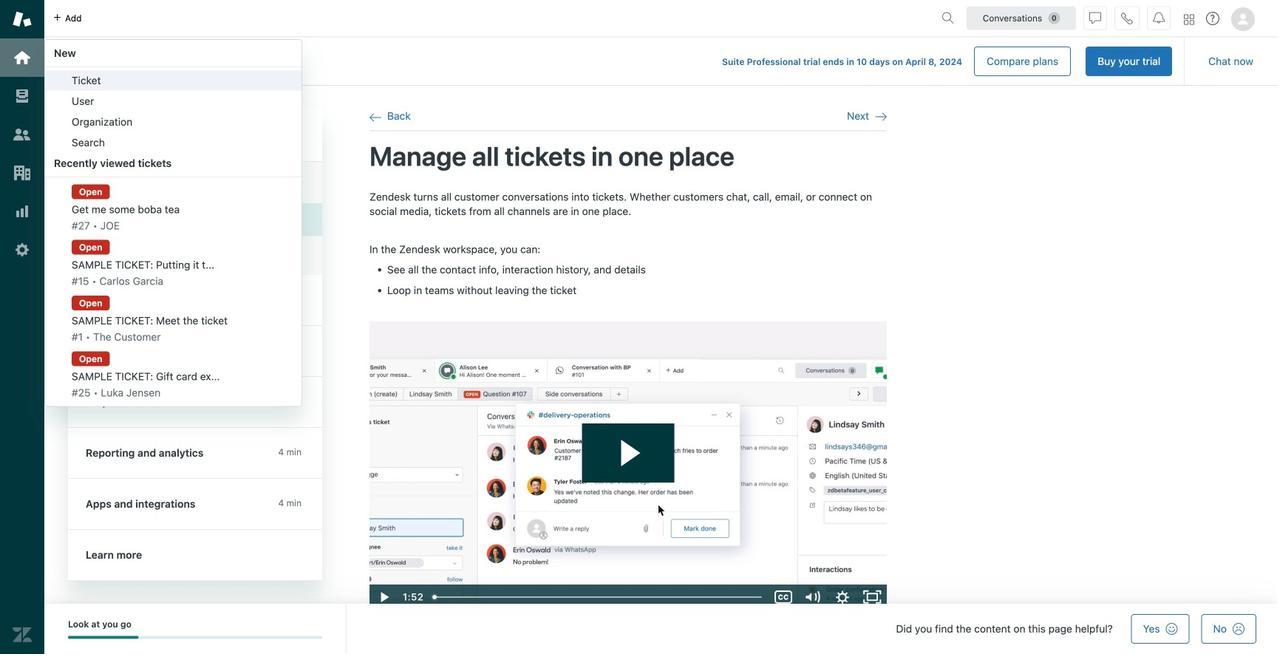 Task type: locate. For each thing, give the bounding box(es) containing it.
zendesk support image
[[13, 10, 32, 29]]

footer
[[44, 604, 1277, 654]]

4 menu item from the top
[[45, 132, 302, 153]]

progress-bar progress bar
[[68, 636, 322, 639]]

1 menu item from the top
[[45, 70, 302, 91]]

content-title region
[[370, 146, 887, 166]]

tab
[[166, 58, 259, 85]]

6 menu item from the top
[[45, 236, 302, 292]]

menu item
[[45, 70, 302, 91], [45, 91, 302, 112], [45, 112, 302, 132], [45, 132, 302, 153], [45, 180, 302, 236], [45, 236, 302, 292], [45, 292, 302, 347], [45, 347, 302, 403]]

organizations image
[[13, 163, 32, 183]]

heading
[[68, 109, 322, 162]]

button displays agent's chat status as invisible. image
[[1089, 12, 1101, 24]]

region
[[370, 189, 887, 610]]

video thumbnail image
[[370, 322, 887, 610], [370, 322, 887, 610]]

menu
[[44, 39, 302, 407]]

tab list
[[68, 58, 259, 85]]

2 menu item from the top
[[45, 91, 302, 112]]



Task type: vqa. For each thing, say whether or not it's contained in the screenshot.
7th menu item from the top of the page
yes



Task type: describe. For each thing, give the bounding box(es) containing it.
zendesk image
[[13, 625, 32, 645]]

progress bar image
[[68, 636, 139, 639]]

video element
[[370, 322, 887, 610]]

notifications image
[[1153, 12, 1165, 24]]

8 menu item from the top
[[45, 347, 302, 403]]

zendesk products image
[[1184, 14, 1194, 25]]

get started image
[[13, 48, 32, 67]]

3 menu item from the top
[[45, 112, 302, 132]]

get help image
[[1206, 12, 1220, 25]]

main element
[[0, 0, 44, 654]]

reporting image
[[13, 202, 32, 221]]

admin image
[[13, 240, 32, 259]]

7 menu item from the top
[[45, 292, 302, 347]]

April 8, 2024 text field
[[906, 57, 962, 67]]

views image
[[13, 86, 32, 106]]

customers image
[[13, 125, 32, 144]]

5 menu item from the top
[[45, 180, 302, 236]]



